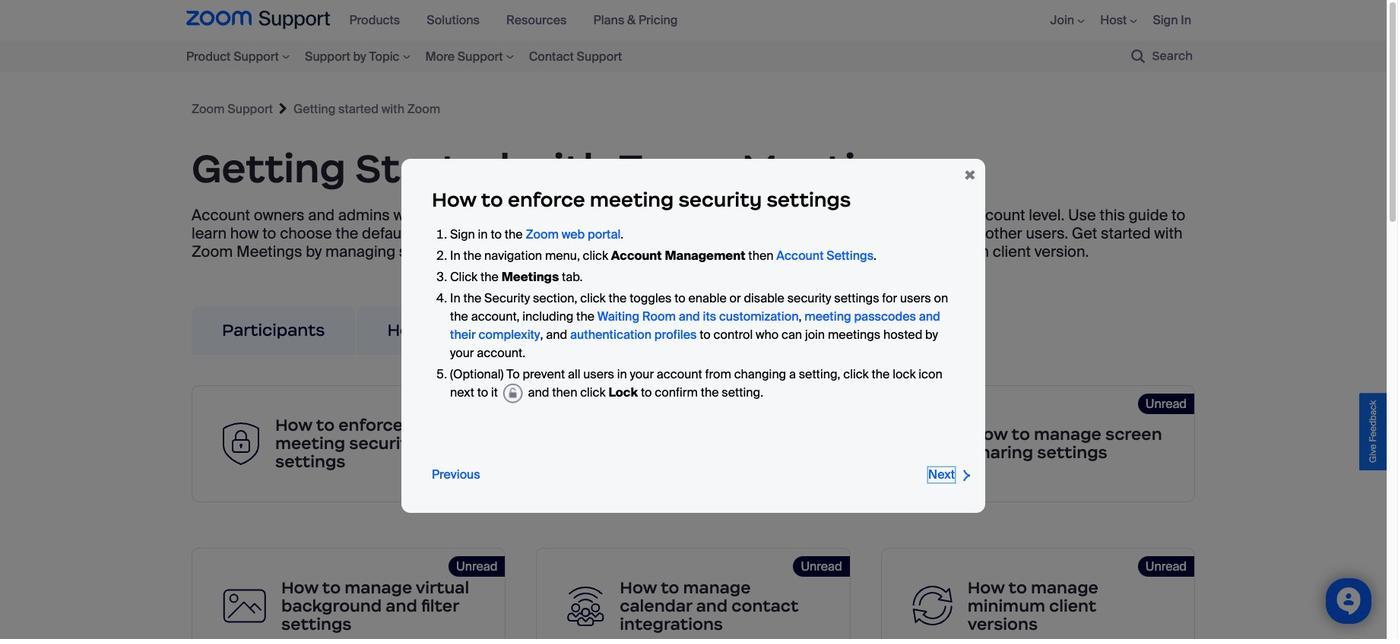 Task type: locate. For each thing, give the bounding box(es) containing it.
1 horizontal spatial meeting
[[805, 309, 851, 325]]

on
[[934, 291, 948, 307]]

click inside sign in to the zoom web portal . in the navigation menu, click account management then account settings . click the meetings tab.
[[583, 248, 608, 264]]

0 horizontal spatial in
[[478, 227, 488, 243]]

its
[[703, 309, 716, 325]]

0 horizontal spatial account
[[611, 248, 662, 264]]

waiting
[[598, 309, 640, 325]]

room
[[642, 309, 676, 325]]

account
[[611, 248, 662, 264], [777, 248, 824, 264]]

1 vertical spatial meeting
[[805, 309, 851, 325]]

0 vertical spatial in
[[478, 227, 488, 243]]

their
[[450, 327, 476, 343]]

setting,
[[799, 367, 841, 383]]

0 vertical spatial meeting
[[590, 187, 674, 212]]

to inside (optional) to prevent all users in your account from changing a setting, click the lock icon next to it
[[477, 385, 488, 401]]

join
[[805, 327, 825, 343]]

complexity
[[479, 327, 540, 343]]

1 horizontal spatial ,
[[799, 309, 802, 325]]

1 horizontal spatial users
[[900, 291, 931, 307]]

account down portal
[[611, 248, 662, 264]]

security up join in the bottom of the page
[[788, 291, 832, 307]]

0 horizontal spatial .
[[621, 227, 624, 243]]

1 horizontal spatial in
[[617, 367, 627, 383]]

in inside the in the security section, click the toggles to enable or disable security settings for users on the account, including the
[[450, 291, 461, 307]]

click down portal
[[583, 248, 608, 264]]

enforce
[[508, 187, 585, 212]]

to right lock
[[641, 385, 652, 401]]

0 horizontal spatial ,
[[540, 327, 543, 343]]

your up and then click lock to confirm the setting.
[[630, 367, 654, 383]]

0 horizontal spatial users
[[583, 367, 614, 383]]

or
[[730, 291, 741, 307]]

1 vertical spatial ,
[[540, 327, 543, 343]]

control
[[714, 327, 753, 343]]

click right setting,
[[843, 367, 869, 383]]

1 in from the top
[[450, 248, 461, 264]]

1 vertical spatial users
[[583, 367, 614, 383]]

to control who can join meetings hosted by your account.
[[450, 327, 938, 361]]

and
[[679, 309, 700, 325], [919, 309, 940, 325], [546, 327, 567, 343], [528, 385, 549, 401]]

1 vertical spatial in
[[617, 367, 627, 383]]

then up disable
[[749, 248, 774, 264]]

menu,
[[545, 248, 580, 264]]

authentication
[[570, 327, 652, 343]]

in up lock
[[617, 367, 627, 383]]

the
[[505, 227, 523, 243], [463, 248, 482, 264], [481, 269, 499, 285], [463, 291, 482, 307], [609, 291, 627, 307], [450, 309, 468, 325], [576, 309, 595, 325], [872, 367, 890, 383], [701, 385, 719, 401]]

in inside sign in to the zoom web portal . in the navigation menu, click account management then account settings . click the meetings tab.
[[478, 227, 488, 243]]

security inside the in the security section, click the toggles to enable or disable security settings for users on the account, including the
[[788, 291, 832, 307]]

click
[[583, 248, 608, 264], [580, 291, 606, 307], [843, 367, 869, 383], [580, 385, 606, 401]]

in right sign
[[478, 227, 488, 243]]

0 horizontal spatial meeting
[[590, 187, 674, 212]]

,
[[799, 309, 802, 325], [540, 327, 543, 343]]

to up waiting room and its customization link
[[675, 291, 686, 307]]

in
[[478, 227, 488, 243], [617, 367, 627, 383]]

section,
[[533, 291, 577, 307]]

users right 'all'
[[583, 367, 614, 383]]

all
[[568, 367, 581, 383]]

1 vertical spatial security
[[788, 291, 832, 307]]

the left the lock
[[872, 367, 890, 383]]

web
[[562, 227, 585, 243]]

account
[[657, 367, 702, 383]]

1 horizontal spatial then
[[749, 248, 774, 264]]

settings
[[767, 187, 851, 212], [834, 291, 879, 307]]

settings
[[827, 248, 874, 264]]

0 vertical spatial .
[[621, 227, 624, 243]]

your down their
[[450, 345, 474, 361]]

users
[[900, 291, 931, 307], [583, 367, 614, 383]]

changing
[[734, 367, 786, 383]]

account left settings
[[777, 248, 824, 264]]

meetings
[[828, 327, 881, 343]]

users inside (optional) to prevent all users in your account from changing a setting, click the lock icon next to it
[[583, 367, 614, 383]]

setting.
[[722, 385, 764, 401]]

.
[[621, 227, 624, 243], [874, 248, 877, 264]]

. down how to enforce meeting security settings
[[621, 227, 624, 243]]

portal
[[588, 227, 621, 243]]

1 vertical spatial settings
[[834, 291, 879, 307]]

meeting passcodes and their complexity link
[[450, 309, 940, 343]]

chat with bot image
[[1335, 588, 1363, 618]]

meeting passcodes and their complexity
[[450, 309, 940, 343]]

users left on
[[900, 291, 931, 307]]

1 horizontal spatial account
[[777, 248, 824, 264]]

how to enforce meeting security settings
[[432, 187, 851, 212]]

in the security section, click the toggles to enable or disable security settings for users on the account, including the
[[450, 291, 948, 325]]

1 horizontal spatial your
[[630, 367, 654, 383]]

1 vertical spatial in
[[450, 291, 461, 307]]

your
[[450, 345, 474, 361], [630, 367, 654, 383]]

1 vertical spatial then
[[552, 385, 577, 401]]

to
[[481, 187, 503, 212], [491, 227, 502, 243], [675, 291, 686, 307], [700, 327, 711, 343], [477, 385, 488, 401], [641, 385, 652, 401]]

meeting up join in the bottom of the page
[[805, 309, 851, 325]]

account.
[[477, 345, 526, 361]]

meeting up portal
[[590, 187, 674, 212]]

to right how
[[481, 187, 503, 212]]

in down sign
[[450, 248, 461, 264]]

1 vertical spatial .
[[874, 248, 877, 264]]

0 vertical spatial your
[[450, 345, 474, 361]]

security up management
[[679, 187, 762, 212]]

0 horizontal spatial security
[[679, 187, 762, 212]]

security
[[679, 187, 762, 212], [788, 291, 832, 307]]

settings left for
[[834, 291, 879, 307]]

0 vertical spatial in
[[450, 248, 461, 264]]

meeting
[[590, 187, 674, 212], [805, 309, 851, 325]]

in inside (optional) to prevent all users in your account from changing a setting, click the lock icon next to it
[[617, 367, 627, 383]]

the up their
[[450, 309, 468, 325]]

prevent
[[523, 367, 565, 383]]

confirm
[[655, 385, 698, 401]]

the up waiting
[[609, 291, 627, 307]]

0 horizontal spatial your
[[450, 345, 474, 361]]

customization
[[719, 309, 799, 325]]

in down click
[[450, 291, 461, 307]]

settings up account settings link
[[767, 187, 851, 212]]

to left it at bottom left
[[477, 385, 488, 401]]

next
[[929, 467, 955, 483]]

click inside the in the security section, click the toggles to enable or disable security settings for users on the account, including the
[[580, 291, 606, 307]]

waiting room and its customization ,
[[598, 309, 805, 325]]

navigation
[[484, 248, 542, 264]]

to down waiting room and its customization ,
[[700, 327, 711, 343]]

then
[[749, 248, 774, 264], [552, 385, 577, 401]]

a
[[789, 367, 796, 383]]

sign
[[450, 227, 475, 243]]

then down 'all'
[[552, 385, 577, 401]]

security
[[484, 291, 530, 307]]

, down including
[[540, 327, 543, 343]]

click down tab.
[[580, 291, 606, 307]]

zoom web portal link
[[526, 227, 621, 243]]

0 vertical spatial users
[[900, 291, 931, 307]]

, up can
[[799, 309, 802, 325]]

0 horizontal spatial then
[[552, 385, 577, 401]]

1 horizontal spatial security
[[788, 291, 832, 307]]

1 vertical spatial your
[[630, 367, 654, 383]]

tab.
[[562, 269, 583, 285]]

0 vertical spatial then
[[749, 248, 774, 264]]

in
[[450, 248, 461, 264], [450, 291, 461, 307]]

to up the navigation
[[491, 227, 502, 243]]

the up the navigation
[[505, 227, 523, 243]]

. up passcodes
[[874, 248, 877, 264]]

and inside meeting passcodes and their complexity
[[919, 309, 940, 325]]

1 horizontal spatial .
[[874, 248, 877, 264]]

2 in from the top
[[450, 291, 461, 307]]

0 vertical spatial security
[[679, 187, 762, 212]]



Task type: describe. For each thing, give the bounding box(es) containing it.
hosted
[[884, 327, 923, 343]]

the down click
[[463, 291, 482, 307]]

click inside (optional) to prevent all users in your account from changing a setting, click the lock icon next to it
[[843, 367, 869, 383]]

for
[[882, 291, 897, 307]]

from
[[705, 367, 731, 383]]

(optional)
[[450, 367, 504, 383]]

by
[[925, 327, 938, 343]]

including
[[523, 309, 574, 325]]

toggles
[[630, 291, 672, 307]]

to inside the in the security section, click the toggles to enable or disable security settings for users on the account, including the
[[675, 291, 686, 307]]

can
[[782, 327, 802, 343]]

to
[[507, 367, 520, 383]]

the down from
[[701, 385, 719, 401]]

next link
[[929, 467, 955, 483]]

enable
[[689, 291, 727, 307]]

lock
[[609, 385, 638, 401]]

to inside sign in to the zoom web portal . in the navigation menu, click account management then account settings . click the meetings tab.
[[491, 227, 502, 243]]

users inside the in the security section, click the toggles to enable or disable security settings for users on the account, including the
[[900, 291, 931, 307]]

sign in to the zoom web portal . in the navigation menu, click account management then account settings . click the meetings tab.
[[450, 227, 877, 285]]

account settings link
[[777, 248, 874, 264]]

click
[[450, 269, 478, 285]]

meetings
[[502, 269, 559, 285]]

the up the authentication
[[576, 309, 595, 325]]

(optional) to prevent all users in your account from changing a setting, click the lock icon next to it
[[450, 367, 943, 401]]

, and authentication profiles
[[540, 327, 697, 343]]

profiles
[[655, 327, 697, 343]]

disable
[[744, 291, 785, 307]]

previous
[[432, 467, 480, 483]]

and then click lock to confirm the setting.
[[525, 385, 764, 401]]

settings inside the in the security section, click the toggles to enable or disable security settings for users on the account, including the
[[834, 291, 879, 307]]

to inside to control who can join meetings hosted by your account.
[[700, 327, 711, 343]]

authentication profiles link
[[570, 327, 697, 343]]

0 vertical spatial ,
[[799, 309, 802, 325]]

the right click
[[481, 269, 499, 285]]

lock
[[893, 367, 916, 383]]

the inside (optional) to prevent all users in your account from changing a setting, click the lock icon next to it
[[872, 367, 890, 383]]

it
[[491, 385, 498, 401]]

click down 'all'
[[580, 385, 606, 401]]

icon
[[919, 367, 943, 383]]

the up click
[[463, 248, 482, 264]]

your inside to control who can join meetings hosted by your account.
[[450, 345, 474, 361]]

management
[[665, 248, 746, 264]]

your inside (optional) to prevent all users in your account from changing a setting, click the lock icon next to it
[[630, 367, 654, 383]]

waiting room and its customization link
[[598, 309, 799, 325]]

who
[[756, 327, 779, 343]]

2 account from the left
[[777, 248, 824, 264]]

next
[[450, 385, 474, 401]]

previous link
[[432, 467, 480, 483]]

how
[[432, 187, 477, 212]]

zoom
[[526, 227, 559, 243]]

in inside sign in to the zoom web portal . in the navigation menu, click account management then account settings . click the meetings tab.
[[450, 248, 461, 264]]

1 account from the left
[[611, 248, 662, 264]]

meeting inside meeting passcodes and their complexity
[[805, 309, 851, 325]]

0 vertical spatial settings
[[767, 187, 851, 212]]

passcodes
[[854, 309, 916, 325]]

then inside sign in to the zoom web portal . in the navigation menu, click account management then account settings . click the meetings tab.
[[749, 248, 774, 264]]

account,
[[471, 309, 520, 325]]



Task type: vqa. For each thing, say whether or not it's contained in the screenshot.
leftmost the Account
yes



